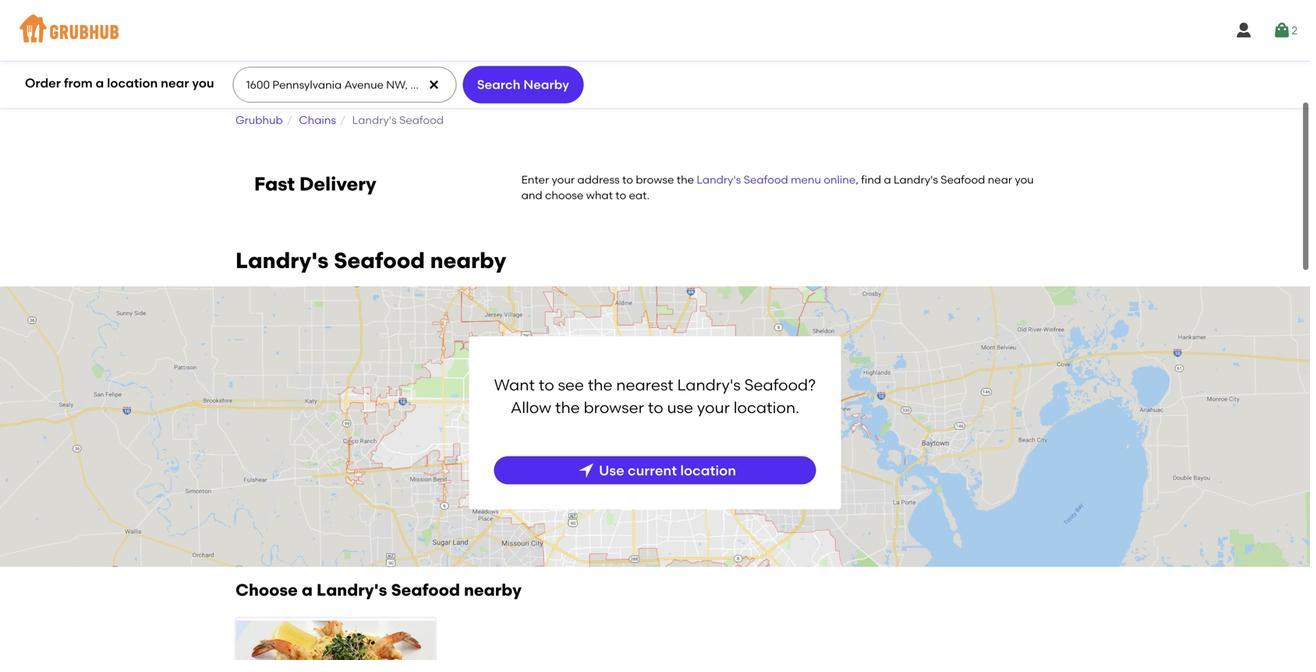 Task type: locate. For each thing, give the bounding box(es) containing it.
svg image right svg image in the right top of the page
[[1273, 21, 1292, 40]]

1 vertical spatial the
[[588, 376, 613, 395]]

near inside , find a landry's seafood near you and choose what to eat.
[[988, 173, 1012, 186]]

1 vertical spatial you
[[1015, 173, 1034, 186]]

1 horizontal spatial svg image
[[577, 461, 596, 480]]

use current location button
[[494, 457, 816, 485]]

2 button
[[1273, 16, 1298, 44]]

you
[[192, 76, 214, 91], [1015, 173, 1034, 186]]

landry's down the fast
[[236, 248, 329, 274]]

search nearby
[[477, 77, 569, 92]]

to left the eat.
[[616, 189, 626, 202]]

to
[[622, 173, 633, 186], [616, 189, 626, 202], [539, 376, 554, 395], [648, 399, 663, 417], [1169, 473, 1180, 486]]

fast delivery
[[254, 173, 376, 195]]

use
[[599, 462, 624, 479]]

find
[[861, 173, 881, 186]]

svg image
[[1273, 21, 1292, 40], [428, 79, 440, 91], [577, 461, 596, 480]]

the right "browse"
[[677, 173, 694, 186]]

2
[[1292, 24, 1298, 37]]

see
[[558, 376, 584, 395]]

near
[[161, 76, 189, 91], [988, 173, 1012, 186]]

1 vertical spatial near
[[988, 173, 1012, 186]]

location right current
[[680, 462, 736, 479]]

2 horizontal spatial a
[[884, 173, 891, 186]]

svg image up 'landry's seafood'
[[428, 79, 440, 91]]

a right choose at bottom
[[302, 581, 313, 601]]

0 horizontal spatial a
[[96, 76, 104, 91]]

nearby
[[524, 77, 569, 92]]

0 horizontal spatial near
[[161, 76, 189, 91]]

to left use
[[648, 399, 663, 417]]

a inside , find a landry's seafood near you and choose what to eat.
[[884, 173, 891, 186]]

to right proceed
[[1169, 473, 1180, 486]]

order from a location near you
[[25, 76, 214, 91]]

0 vertical spatial svg image
[[1273, 21, 1292, 40]]

the
[[677, 173, 694, 186], [588, 376, 613, 395], [555, 399, 580, 417]]

2 horizontal spatial svg image
[[1273, 21, 1292, 40]]

location.
[[734, 399, 799, 417]]

1 vertical spatial a
[[884, 173, 891, 186]]

1 horizontal spatial location
[[680, 462, 736, 479]]

use
[[667, 399, 693, 417]]

seafood
[[399, 113, 444, 127], [744, 173, 788, 186], [941, 173, 985, 186], [334, 248, 425, 274], [391, 581, 460, 601]]

chains link
[[299, 113, 336, 127]]

a right from
[[96, 76, 104, 91]]

choose
[[545, 189, 584, 202]]

fast
[[254, 173, 295, 195]]

0 vertical spatial location
[[107, 76, 158, 91]]

0 horizontal spatial location
[[107, 76, 158, 91]]

order
[[25, 76, 61, 91]]

0 vertical spatial the
[[677, 173, 694, 186]]

the down see at the bottom left of the page
[[555, 399, 580, 417]]

your
[[552, 173, 575, 186], [697, 399, 730, 417]]

landry's inside the want to see the nearest landry's seafood? allow the browser to use your location.
[[677, 376, 741, 395]]

0 horizontal spatial your
[[552, 173, 575, 186]]

1 vertical spatial your
[[697, 399, 730, 417]]

location right from
[[107, 76, 158, 91]]

1 horizontal spatial you
[[1015, 173, 1034, 186]]

landry's up use
[[677, 376, 741, 395]]

search nearby button
[[463, 66, 584, 104]]

1 vertical spatial nearby
[[464, 581, 522, 601]]

you inside , find a landry's seafood near you and choose what to eat.
[[1015, 173, 1034, 186]]

landry's
[[352, 113, 397, 127], [697, 173, 741, 186], [894, 173, 938, 186], [236, 248, 329, 274], [677, 376, 741, 395], [317, 581, 387, 601]]

to inside , find a landry's seafood near you and choose what to eat.
[[616, 189, 626, 202]]

your right use
[[697, 399, 730, 417]]

0 horizontal spatial the
[[555, 399, 580, 417]]

0 vertical spatial your
[[552, 173, 575, 186]]

nearby
[[430, 248, 506, 274], [464, 581, 522, 601]]

1 vertical spatial svg image
[[428, 79, 440, 91]]

enter
[[521, 173, 549, 186]]

2 vertical spatial the
[[555, 399, 580, 417]]

a for location
[[96, 76, 104, 91]]

0 horizontal spatial you
[[192, 76, 214, 91]]

a
[[96, 76, 104, 91], [884, 173, 891, 186], [302, 581, 313, 601]]

seafood?
[[745, 376, 816, 395]]

2 horizontal spatial the
[[677, 173, 694, 186]]

landry's seafood
[[352, 113, 444, 127]]

enter your address to browse the landry's seafood menu online
[[521, 173, 856, 186]]

to left see at the bottom left of the page
[[539, 376, 554, 395]]

landry's seafood nearby
[[236, 248, 506, 274]]

your up choose
[[552, 173, 575, 186]]

0 vertical spatial a
[[96, 76, 104, 91]]

landry's right find
[[894, 173, 938, 186]]

location
[[107, 76, 158, 91], [680, 462, 736, 479]]

a for landry's
[[884, 173, 891, 186]]

choose a landry's seafood nearby
[[236, 581, 522, 601]]

1 horizontal spatial your
[[697, 399, 730, 417]]

svg image inside 2 button
[[1273, 21, 1292, 40]]

0 vertical spatial you
[[192, 76, 214, 91]]

landry's seafood menu online link
[[697, 173, 856, 186]]

1 horizontal spatial near
[[988, 173, 1012, 186]]

want
[[494, 376, 535, 395]]

0 horizontal spatial svg image
[[428, 79, 440, 91]]

1 vertical spatial location
[[680, 462, 736, 479]]

a right find
[[884, 173, 891, 186]]

the up browser
[[588, 376, 613, 395]]

2 vertical spatial svg image
[[577, 461, 596, 480]]

svg image left use
[[577, 461, 596, 480]]

1 horizontal spatial a
[[302, 581, 313, 601]]



Task type: describe. For each thing, give the bounding box(es) containing it.
, find a landry's seafood near you and choose what to eat.
[[521, 173, 1034, 202]]

proceed to checkout
[[1121, 473, 1234, 486]]

delivery
[[299, 173, 376, 195]]

online
[[824, 173, 856, 186]]

,
[[856, 173, 859, 186]]

svg image
[[1235, 21, 1253, 40]]

current
[[628, 462, 677, 479]]

your inside the want to see the nearest landry's seafood? allow the browser to use your location.
[[697, 399, 730, 417]]

grubhub
[[236, 113, 283, 127]]

0 vertical spatial nearby
[[430, 248, 506, 274]]

choose
[[236, 581, 298, 601]]

want to see the nearest landry's seafood? allow the browser to use your location.
[[494, 376, 816, 417]]

allow
[[511, 399, 551, 417]]

the oceanaire seafood room logo image
[[236, 621, 435, 661]]

browse
[[636, 173, 674, 186]]

to up the eat.
[[622, 173, 633, 186]]

nearest
[[616, 376, 674, 395]]

browser
[[584, 399, 644, 417]]

address
[[577, 173, 620, 186]]

grubhub link
[[236, 113, 283, 127]]

and
[[521, 189, 543, 202]]

proceed
[[1121, 473, 1166, 486]]

checkout
[[1182, 473, 1234, 486]]

seafood inside , find a landry's seafood near you and choose what to eat.
[[941, 173, 985, 186]]

what
[[586, 189, 613, 202]]

landry's right "browse"
[[697, 173, 741, 186]]

proceed to checkout button
[[1073, 465, 1282, 493]]

use current location
[[599, 462, 736, 479]]

location inside button
[[680, 462, 736, 479]]

landry's up the oceanaire seafood room logo
[[317, 581, 387, 601]]

svg image inside use current location button
[[577, 461, 596, 480]]

1 horizontal spatial the
[[588, 376, 613, 395]]

landry's down search address search box at the top of the page
[[352, 113, 397, 127]]

search
[[477, 77, 520, 92]]

landry's inside , find a landry's seafood near you and choose what to eat.
[[894, 173, 938, 186]]

from
[[64, 76, 93, 91]]

eat.
[[629, 189, 650, 202]]

Search Address search field
[[233, 68, 455, 102]]

chains
[[299, 113, 336, 127]]

menu
[[791, 173, 821, 186]]

0 vertical spatial near
[[161, 76, 189, 91]]

2 vertical spatial a
[[302, 581, 313, 601]]

to inside button
[[1169, 473, 1180, 486]]

main navigation navigation
[[0, 0, 1310, 61]]



Task type: vqa. For each thing, say whether or not it's contained in the screenshot.
A to the right
yes



